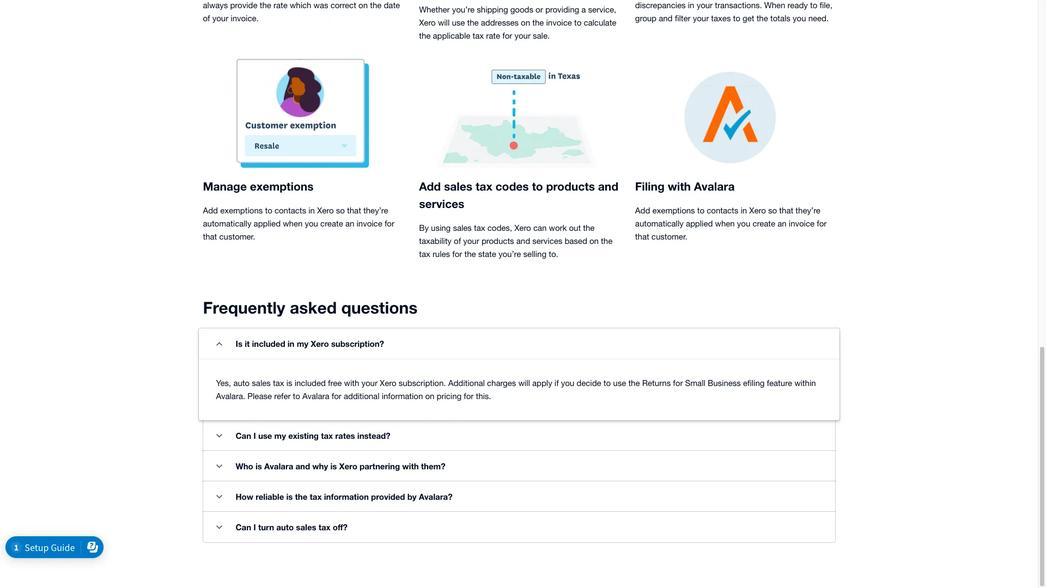Task type: locate. For each thing, give the bounding box(es) containing it.
the inside yes, auto sales tax is included free with your xero subscription. additional charges will apply if you decide to use the returns for small business efiling feature within avalara. please refer to avalara for additional information on pricing for this.
[[629, 379, 640, 388]]

1 vertical spatial will
[[519, 379, 530, 388]]

2 an from the left
[[778, 219, 787, 228]]

they're
[[364, 206, 388, 215], [796, 206, 821, 215]]

tax up refer
[[273, 379, 284, 388]]

contacts down manage exemptions at the top left of page
[[275, 206, 306, 215]]

contacts
[[275, 206, 306, 215], [707, 206, 739, 215]]

2 they're from the left
[[796, 206, 821, 215]]

will inside yes, auto sales tax is included free with your xero subscription. additional charges will apply if you decide to use the returns for small business efiling feature within avalara. please refer to avalara for additional information on pricing for this.
[[519, 379, 530, 388]]

1 vertical spatial my
[[274, 431, 286, 441]]

whether you're shipping goods or providing a service, xero will use the addresses on the invoice to calculate the applicable tax rate for your sale.
[[419, 5, 617, 40]]

1 horizontal spatial create
[[753, 219, 776, 228]]

toggle image down avalara.
[[216, 434, 222, 438]]

2 can from the top
[[236, 523, 251, 532]]

toggle button for can i turn auto sales tax off?
[[208, 517, 230, 538]]

with left them?
[[402, 462, 419, 471]]

reliable
[[256, 492, 284, 502]]

included inside yes, auto sales tax is included free with your xero subscription. additional charges will apply if you decide to use the returns for small business efiling feature within avalara. please refer to avalara for additional information on pricing for this.
[[295, 379, 326, 388]]

i
[[254, 431, 256, 441], [254, 523, 256, 532]]

can for can i turn auto sales tax off?
[[236, 523, 251, 532]]

create for manage exemptions
[[321, 219, 343, 228]]

1 vertical spatial use
[[613, 379, 626, 388]]

use up applicable
[[452, 18, 465, 27]]

the left 'returns'
[[629, 379, 640, 388]]

1 horizontal spatial my
[[297, 339, 308, 349]]

to down filing with avalara at the right top of the page
[[697, 206, 705, 215]]

how
[[236, 492, 253, 502]]

0 horizontal spatial will
[[438, 18, 450, 27]]

2 vertical spatial with
[[402, 462, 419, 471]]

1 they're from the left
[[364, 206, 388, 215]]

1 vertical spatial services
[[533, 237, 563, 246]]

1 horizontal spatial information
[[382, 392, 423, 401]]

avalara?
[[419, 492, 453, 502]]

1 horizontal spatial in
[[309, 206, 315, 215]]

products inside by using sales tax codes, xero can work out the taxability of your products and services based on the tax rules for the state you're selling to.
[[482, 237, 514, 246]]

1 automatically from the left
[[203, 219, 251, 228]]

sales up please
[[252, 379, 271, 388]]

2 horizontal spatial your
[[515, 31, 531, 40]]

2 when from the left
[[715, 219, 735, 228]]

2 automatically from the left
[[635, 219, 684, 228]]

if
[[555, 379, 559, 388]]

subscription?
[[331, 339, 384, 349]]

your left sale.
[[515, 31, 531, 40]]

1 vertical spatial avalara
[[303, 392, 329, 401]]

0 horizontal spatial your
[[362, 379, 378, 388]]

toggle button left is
[[208, 333, 230, 355]]

2 vertical spatial your
[[362, 379, 378, 388]]

an
[[345, 219, 354, 228], [778, 219, 787, 228]]

0 vertical spatial products
[[546, 180, 595, 193]]

i for turn
[[254, 523, 256, 532]]

avalara inside yes, auto sales tax is included free with your xero subscription. additional charges will apply if you decide to use the returns for small business efiling feature within avalara. please refer to avalara for additional information on pricing for this.
[[303, 392, 329, 401]]

information
[[382, 392, 423, 401], [324, 492, 369, 502]]

1 horizontal spatial your
[[463, 237, 479, 246]]

and up selling
[[517, 237, 530, 246]]

1 create from the left
[[321, 219, 343, 228]]

2 horizontal spatial you
[[737, 219, 751, 228]]

and left the why
[[296, 462, 310, 471]]

with
[[668, 180, 691, 193], [344, 379, 359, 388], [402, 462, 419, 471]]

add up 'by' at the top left of the page
[[419, 180, 441, 193]]

can i use my existing tax rates instead?
[[236, 431, 391, 441]]

0 horizontal spatial automatically
[[203, 219, 251, 228]]

1 horizontal spatial when
[[715, 219, 735, 228]]

1 so from the left
[[336, 206, 345, 215]]

my left existing
[[274, 431, 286, 441]]

1 horizontal spatial and
[[517, 237, 530, 246]]

feature
[[767, 379, 792, 388]]

will up applicable
[[438, 18, 450, 27]]

0 horizontal spatial you
[[305, 219, 318, 228]]

automatically down the 'manage'
[[203, 219, 251, 228]]

why
[[312, 462, 328, 471]]

2 applied from the left
[[686, 219, 713, 228]]

with up additional
[[344, 379, 359, 388]]

3 toggle button from the top
[[208, 456, 230, 477]]

1 toggle image from the top
[[216, 434, 222, 438]]

2 horizontal spatial add
[[635, 206, 650, 215]]

add exemptions to contacts in xero so that they're automatically applied when you create an invoice for that customer.
[[203, 206, 395, 241], [635, 206, 827, 241]]

for inside by using sales tax codes, xero can work out the taxability of your products and services based on the tax rules for the state you're selling to.
[[452, 250, 462, 259]]

2 vertical spatial and
[[296, 462, 310, 471]]

0 vertical spatial included
[[252, 339, 285, 349]]

add for filing with avalara
[[635, 206, 650, 215]]

your
[[515, 31, 531, 40], [463, 237, 479, 246], [362, 379, 378, 388]]

my down frequently asked questions
[[297, 339, 308, 349]]

2 i from the top
[[254, 523, 256, 532]]

1 vertical spatial your
[[463, 237, 479, 246]]

1 vertical spatial included
[[295, 379, 326, 388]]

0 horizontal spatial invoice
[[357, 219, 382, 228]]

add down the 'manage'
[[203, 206, 218, 215]]

toggle image left who
[[216, 465, 222, 468]]

tax left rate on the left of page
[[473, 31, 484, 40]]

add exemptions to contacts in xero so that they're automatically applied when you create an invoice for that customer. for filing with avalara
[[635, 206, 827, 241]]

is up refer
[[286, 379, 292, 388]]

1 horizontal spatial avalara
[[303, 392, 329, 401]]

1 vertical spatial toggle image
[[216, 526, 222, 529]]

0 vertical spatial information
[[382, 392, 423, 401]]

toggle button left turn
[[208, 517, 230, 538]]

on down goods
[[521, 18, 530, 27]]

2 toggle image from the top
[[216, 526, 222, 529]]

1 toggle button from the top
[[208, 333, 230, 355]]

can
[[533, 223, 547, 233]]

2 contacts from the left
[[707, 206, 739, 215]]

2 horizontal spatial with
[[668, 180, 691, 193]]

1 vertical spatial you're
[[499, 250, 521, 259]]

the down shipping at left
[[467, 18, 479, 27]]

contacts down filing with avalara at the right top of the page
[[707, 206, 739, 215]]

sales up of
[[453, 223, 472, 233]]

work
[[549, 223, 567, 233]]

0 vertical spatial services
[[419, 197, 465, 211]]

0 horizontal spatial when
[[283, 219, 303, 228]]

tax inside add sales tax codes to products and services
[[476, 180, 493, 193]]

0 horizontal spatial auto
[[233, 379, 250, 388]]

1 when from the left
[[283, 219, 303, 228]]

invoice for filing with avalara
[[789, 219, 815, 228]]

for inside whether you're shipping goods or providing a service, xero will use the addresses on the invoice to calculate the applicable tax rate for your sale.
[[503, 31, 512, 40]]

1 vertical spatial on
[[590, 237, 599, 246]]

toggle image for is it included in my xero subscription?
[[216, 342, 222, 346]]

0 horizontal spatial information
[[324, 492, 369, 502]]

included
[[252, 339, 285, 349], [295, 379, 326, 388]]

you're right state
[[499, 250, 521, 259]]

1 horizontal spatial you
[[561, 379, 575, 388]]

1 an from the left
[[345, 219, 354, 228]]

frequently
[[203, 298, 285, 318]]

avalara
[[694, 180, 735, 193], [303, 392, 329, 401], [264, 462, 293, 471]]

1 horizontal spatial use
[[452, 18, 465, 27]]

included left free
[[295, 379, 326, 388]]

i down please
[[254, 431, 256, 441]]

0 vertical spatial your
[[515, 31, 531, 40]]

1 horizontal spatial automatically
[[635, 219, 684, 228]]

1 horizontal spatial on
[[521, 18, 530, 27]]

refer
[[274, 392, 291, 401]]

0 horizontal spatial customer.
[[219, 232, 255, 241]]

applied down filing with avalara at the right top of the page
[[686, 219, 713, 228]]

0 horizontal spatial in
[[288, 339, 295, 349]]

1 horizontal spatial services
[[533, 237, 563, 246]]

to
[[574, 18, 582, 27], [532, 180, 543, 193], [265, 206, 272, 215], [697, 206, 705, 215], [604, 379, 611, 388], [293, 392, 300, 401]]

with right filing on the right top of the page
[[668, 180, 691, 193]]

auto
[[233, 379, 250, 388], [276, 523, 294, 532]]

1 vertical spatial information
[[324, 492, 369, 502]]

1 horizontal spatial an
[[778, 219, 787, 228]]

questions
[[341, 298, 418, 318]]

selling
[[524, 250, 547, 259]]

sales up using on the top left
[[444, 180, 473, 193]]

services up to.
[[533, 237, 563, 246]]

on
[[521, 18, 530, 27], [590, 237, 599, 246], [425, 392, 435, 401]]

1 horizontal spatial included
[[295, 379, 326, 388]]

2 toggle image from the top
[[216, 465, 222, 468]]

0 horizontal spatial products
[[482, 237, 514, 246]]

products up out
[[546, 180, 595, 193]]

1 i from the top
[[254, 431, 256, 441]]

4 toggle button from the top
[[208, 486, 230, 508]]

2 vertical spatial on
[[425, 392, 435, 401]]

0 horizontal spatial on
[[425, 392, 435, 401]]

services
[[419, 197, 465, 211], [533, 237, 563, 246]]

provided
[[371, 492, 405, 502]]

0 horizontal spatial with
[[344, 379, 359, 388]]

they're for filing with avalara
[[796, 206, 821, 215]]

1 vertical spatial can
[[236, 523, 251, 532]]

0 vertical spatial and
[[598, 180, 619, 193]]

2 vertical spatial toggle image
[[216, 495, 222, 499]]

can
[[236, 431, 251, 441], [236, 523, 251, 532]]

0 vertical spatial on
[[521, 18, 530, 27]]

is
[[286, 379, 292, 388], [256, 462, 262, 471], [330, 462, 337, 471], [286, 492, 293, 502]]

exemptions
[[250, 180, 314, 193], [220, 206, 263, 215], [653, 206, 695, 215]]

toggle button left 'how'
[[208, 486, 230, 508]]

1 horizontal spatial auto
[[276, 523, 294, 532]]

toggle button down avalara.
[[208, 425, 230, 447]]

my
[[297, 339, 308, 349], [274, 431, 286, 441]]

information down "who is avalara and why is xero partnering with them?" at the left of page
[[324, 492, 369, 502]]

toggle button for how reliable is the tax information provided by avalara?
[[208, 486, 230, 508]]

and
[[598, 180, 619, 193], [517, 237, 530, 246], [296, 462, 310, 471]]

sales
[[444, 180, 473, 193], [453, 223, 472, 233], [252, 379, 271, 388], [296, 523, 316, 532]]

2 so from the left
[[768, 206, 777, 215]]

toggle button for who is avalara and why is xero partnering with them?
[[208, 456, 230, 477]]

to right decide
[[604, 379, 611, 388]]

0 horizontal spatial they're
[[364, 206, 388, 215]]

tax inside yes, auto sales tax is included free with your xero subscription. additional charges will apply if you decide to use the returns for small business efiling feature within avalara. please refer to avalara for additional information on pricing for this.
[[273, 379, 284, 388]]

on right the based
[[590, 237, 599, 246]]

1 customer. from the left
[[219, 232, 255, 241]]

0 horizontal spatial an
[[345, 219, 354, 228]]

your right of
[[463, 237, 479, 246]]

information down subscription.
[[382, 392, 423, 401]]

in
[[309, 206, 315, 215], [741, 206, 747, 215], [288, 339, 295, 349]]

2 add exemptions to contacts in xero so that they're automatically applied when you create an invoice for that customer. from the left
[[635, 206, 827, 241]]

customer. down filing with avalara at the right top of the page
[[652, 232, 688, 241]]

1 horizontal spatial they're
[[796, 206, 821, 215]]

and left filing on the right top of the page
[[598, 180, 619, 193]]

products down codes,
[[482, 237, 514, 246]]

applied down manage exemptions at the top left of page
[[254, 219, 281, 228]]

xero inside whether you're shipping goods or providing a service, xero will use the addresses on the invoice to calculate the applicable tax rate for your sale.
[[419, 18, 436, 27]]

xero
[[419, 18, 436, 27], [317, 206, 334, 215], [750, 206, 766, 215], [515, 223, 531, 233], [311, 339, 329, 349], [380, 379, 397, 388], [339, 462, 357, 471]]

when for manage exemptions
[[283, 219, 303, 228]]

on inside by using sales tax codes, xero can work out the taxability of your products and services based on the tax rules for the state you're selling to.
[[590, 237, 599, 246]]

you
[[305, 219, 318, 228], [737, 219, 751, 228], [561, 379, 575, 388]]

customer. down the 'manage'
[[219, 232, 255, 241]]

1 toggle image from the top
[[216, 342, 222, 346]]

1 horizontal spatial applied
[[686, 219, 713, 228]]

0 horizontal spatial add exemptions to contacts in xero so that they're automatically applied when you create an invoice for that customer.
[[203, 206, 395, 241]]

your inside by using sales tax codes, xero can work out the taxability of your products and services based on the tax rules for the state you're selling to.
[[463, 237, 479, 246]]

to inside whether you're shipping goods or providing a service, xero will use the addresses on the invoice to calculate the applicable tax rate for your sale.
[[574, 18, 582, 27]]

will left apply
[[519, 379, 530, 388]]

you're inside whether you're shipping goods or providing a service, xero will use the addresses on the invoice to calculate the applicable tax rate for your sale.
[[452, 5, 475, 14]]

sales inside by using sales tax codes, xero can work out the taxability of your products and services based on the tax rules for the state you're selling to.
[[453, 223, 472, 233]]

0 horizontal spatial my
[[274, 431, 286, 441]]

invoice for manage exemptions
[[357, 219, 382, 228]]

when for filing with avalara
[[715, 219, 735, 228]]

contacts for filing with avalara
[[707, 206, 739, 215]]

2 horizontal spatial use
[[613, 379, 626, 388]]

automatically down filing on the right top of the page
[[635, 219, 684, 228]]

0 horizontal spatial create
[[321, 219, 343, 228]]

create
[[321, 219, 343, 228], [753, 219, 776, 228]]

applicable
[[433, 31, 471, 40]]

0 vertical spatial i
[[254, 431, 256, 441]]

1 horizontal spatial add exemptions to contacts in xero so that they're automatically applied when you create an invoice for that customer.
[[635, 206, 827, 241]]

5 toggle button from the top
[[208, 517, 230, 538]]

1 horizontal spatial with
[[402, 462, 419, 471]]

0 horizontal spatial so
[[336, 206, 345, 215]]

sales inside add sales tax codes to products and services
[[444, 180, 473, 193]]

is right who
[[256, 462, 262, 471]]

invoice
[[546, 18, 572, 27], [357, 219, 382, 228], [789, 219, 815, 228]]

1 add exemptions to contacts in xero so that they're automatically applied when you create an invoice for that customer. from the left
[[203, 206, 395, 241]]

0 horizontal spatial services
[[419, 197, 465, 211]]

is right the why
[[330, 462, 337, 471]]

1 horizontal spatial invoice
[[546, 18, 572, 27]]

1 applied from the left
[[254, 219, 281, 228]]

1 horizontal spatial contacts
[[707, 206, 739, 215]]

based
[[565, 237, 587, 246]]

frequently asked questions
[[203, 298, 418, 318]]

to right codes
[[532, 180, 543, 193]]

0 vertical spatial can
[[236, 431, 251, 441]]

filing
[[635, 180, 665, 193]]

tax left codes
[[476, 180, 493, 193]]

use
[[452, 18, 465, 27], [613, 379, 626, 388], [258, 431, 272, 441]]

2 horizontal spatial invoice
[[789, 219, 815, 228]]

use right decide
[[613, 379, 626, 388]]

toggle button left who
[[208, 456, 230, 477]]

to down manage exemptions at the top left of page
[[265, 206, 272, 215]]

0 vertical spatial auto
[[233, 379, 250, 388]]

customer.
[[219, 232, 255, 241], [652, 232, 688, 241]]

avalara for with
[[694, 180, 735, 193]]

toggle image left is
[[216, 342, 222, 346]]

auto right turn
[[276, 523, 294, 532]]

additional
[[448, 379, 485, 388]]

your inside whether you're shipping goods or providing a service, xero will use the addresses on the invoice to calculate the applicable tax rate for your sale.
[[515, 31, 531, 40]]

to right refer
[[293, 392, 300, 401]]

0 vertical spatial avalara
[[694, 180, 735, 193]]

products
[[546, 180, 595, 193], [482, 237, 514, 246]]

exemptions for filing with avalara
[[653, 206, 695, 215]]

1 can from the top
[[236, 431, 251, 441]]

add
[[419, 180, 441, 193], [203, 206, 218, 215], [635, 206, 650, 215]]

you for manage exemptions
[[305, 219, 318, 228]]

with inside yes, auto sales tax is included free with your xero subscription. additional charges will apply if you decide to use the returns for small business efiling feature within avalara. please refer to avalara for additional information on pricing for this.
[[344, 379, 359, 388]]

will
[[438, 18, 450, 27], [519, 379, 530, 388]]

in for manage exemptions
[[309, 206, 315, 215]]

that
[[347, 206, 361, 215], [780, 206, 794, 215], [203, 232, 217, 241], [635, 232, 649, 241]]

i left turn
[[254, 523, 256, 532]]

toggle image left turn
[[216, 526, 222, 529]]

1 horizontal spatial products
[[546, 180, 595, 193]]

1 vertical spatial auto
[[276, 523, 294, 532]]

add inside add sales tax codes to products and services
[[419, 180, 441, 193]]

toggle image
[[216, 434, 222, 438], [216, 526, 222, 529]]

you're up applicable
[[452, 5, 475, 14]]

your up additional
[[362, 379, 378, 388]]

xero inside yes, auto sales tax is included free with your xero subscription. additional charges will apply if you decide to use the returns for small business efiling feature within avalara. please refer to avalara for additional information on pricing for this.
[[380, 379, 397, 388]]

xero inside by using sales tax codes, xero can work out the taxability of your products and services based on the tax rules for the state you're selling to.
[[515, 223, 531, 233]]

the down or
[[533, 18, 544, 27]]

use left existing
[[258, 431, 272, 441]]

0 vertical spatial toggle image
[[216, 434, 222, 438]]

2 customer. from the left
[[652, 232, 688, 241]]

taxability
[[419, 237, 452, 246]]

you inside yes, auto sales tax is included free with your xero subscription. additional charges will apply if you decide to use the returns for small business efiling feature within avalara. please refer to avalara for additional information on pricing for this.
[[561, 379, 575, 388]]

1 horizontal spatial will
[[519, 379, 530, 388]]

can up who
[[236, 431, 251, 441]]

sale.
[[533, 31, 550, 40]]

rules
[[433, 250, 450, 259]]

you're
[[452, 5, 475, 14], [499, 250, 521, 259]]

3 toggle image from the top
[[216, 495, 222, 499]]

your inside yes, auto sales tax is included free with your xero subscription. additional charges will apply if you decide to use the returns for small business efiling feature within avalara. please refer to avalara for additional information on pricing for this.
[[362, 379, 378, 388]]

this.
[[476, 392, 491, 401]]

1 vertical spatial and
[[517, 237, 530, 246]]

to down a
[[574, 18, 582, 27]]

0 horizontal spatial avalara
[[264, 462, 293, 471]]

1 contacts from the left
[[275, 206, 306, 215]]

a
[[582, 5, 586, 14]]

0 vertical spatial will
[[438, 18, 450, 27]]

to inside add sales tax codes to products and services
[[532, 180, 543, 193]]

add down filing on the right top of the page
[[635, 206, 650, 215]]

asked
[[290, 298, 337, 318]]

tax down the why
[[310, 492, 322, 502]]

0 horizontal spatial add
[[203, 206, 218, 215]]

the
[[467, 18, 479, 27], [533, 18, 544, 27], [419, 31, 431, 40], [583, 223, 595, 233], [601, 237, 613, 246], [465, 250, 476, 259], [629, 379, 640, 388], [295, 492, 308, 502]]

can i turn auto sales tax off?
[[236, 523, 348, 532]]

invoice inside whether you're shipping goods or providing a service, xero will use the addresses on the invoice to calculate the applicable tax rate for your sale.
[[546, 18, 572, 27]]

included right it at the bottom of page
[[252, 339, 285, 349]]

services up using on the top left
[[419, 197, 465, 211]]

2 horizontal spatial on
[[590, 237, 599, 246]]

on down subscription.
[[425, 392, 435, 401]]

2 vertical spatial avalara
[[264, 462, 293, 471]]

1 horizontal spatial customer.
[[652, 232, 688, 241]]

auto up avalara.
[[233, 379, 250, 388]]

2 toggle button from the top
[[208, 425, 230, 447]]

0 vertical spatial you're
[[452, 5, 475, 14]]

tax
[[473, 31, 484, 40], [476, 180, 493, 193], [474, 223, 485, 233], [419, 250, 430, 259], [273, 379, 284, 388], [321, 431, 333, 441], [310, 492, 322, 502], [319, 523, 331, 532]]

exemptions for manage exemptions
[[220, 206, 263, 215]]

2 horizontal spatial in
[[741, 206, 747, 215]]

1 horizontal spatial so
[[768, 206, 777, 215]]

0 horizontal spatial you're
[[452, 5, 475, 14]]

applied for exemptions
[[254, 219, 281, 228]]

can left turn
[[236, 523, 251, 532]]

or
[[536, 5, 543, 14]]

customer. for filing
[[652, 232, 688, 241]]

0 horizontal spatial applied
[[254, 219, 281, 228]]

automatically
[[203, 219, 251, 228], [635, 219, 684, 228]]

toggle image left 'how'
[[216, 495, 222, 499]]

manage
[[203, 180, 247, 193]]

0 horizontal spatial contacts
[[275, 206, 306, 215]]

2 create from the left
[[753, 219, 776, 228]]

1 vertical spatial toggle image
[[216, 465, 222, 468]]

0 horizontal spatial use
[[258, 431, 272, 441]]

1 vertical spatial with
[[344, 379, 359, 388]]

toggle image
[[216, 342, 222, 346], [216, 465, 222, 468], [216, 495, 222, 499]]

1 vertical spatial products
[[482, 237, 514, 246]]



Task type: describe. For each thing, give the bounding box(es) containing it.
information inside yes, auto sales tax is included free with your xero subscription. additional charges will apply if you decide to use the returns for small business efiling feature within avalara. please refer to avalara for additional information on pricing for this.
[[382, 392, 423, 401]]

tax left off?
[[319, 523, 331, 532]]

state
[[478, 250, 496, 259]]

instead?
[[357, 431, 391, 441]]

who is avalara and why is xero partnering with them?
[[236, 462, 446, 471]]

customer. for manage
[[219, 232, 255, 241]]

how reliable is the tax information provided by avalara?
[[236, 492, 453, 502]]

is right reliable
[[286, 492, 293, 502]]

an for filing with avalara
[[778, 219, 787, 228]]

providing
[[545, 5, 579, 14]]

pricing
[[437, 392, 462, 401]]

decide
[[577, 379, 601, 388]]

2 vertical spatial use
[[258, 431, 272, 441]]

add sales tax codes to products and services
[[419, 180, 619, 211]]

services inside add sales tax codes to products and services
[[419, 197, 465, 211]]

toggle image for can i use my existing tax rates instead?
[[216, 434, 222, 438]]

service,
[[588, 5, 616, 14]]

to.
[[549, 250, 558, 259]]

codes,
[[488, 223, 512, 233]]

out
[[569, 223, 581, 233]]

automatically for filing
[[635, 219, 684, 228]]

efiling
[[743, 379, 765, 388]]

apply
[[532, 379, 552, 388]]

they're for manage exemptions
[[364, 206, 388, 215]]

avalara.
[[216, 392, 245, 401]]

use inside yes, auto sales tax is included free with your xero subscription. additional charges will apply if you decide to use the returns for small business efiling feature within avalara. please refer to avalara for additional information on pricing for this.
[[613, 379, 626, 388]]

an for manage exemptions
[[345, 219, 354, 228]]

whether
[[419, 5, 450, 14]]

using
[[431, 223, 451, 233]]

so for filing with avalara
[[768, 206, 777, 215]]

use inside whether you're shipping goods or providing a service, xero will use the addresses on the invoice to calculate the applicable tax rate for your sale.
[[452, 18, 465, 27]]

add for manage exemptions
[[203, 206, 218, 215]]

products inside add sales tax codes to products and services
[[546, 180, 595, 193]]

you for filing with avalara
[[737, 219, 751, 228]]

tax left codes,
[[474, 223, 485, 233]]

the left applicable
[[419, 31, 431, 40]]

by
[[419, 223, 429, 233]]

services inside by using sales tax codes, xero can work out the taxability of your products and services based on the tax rules for the state you're selling to.
[[533, 237, 563, 246]]

yes, auto sales tax is included free with your xero subscription. additional charges will apply if you decide to use the returns for small business efiling feature within avalara. please refer to avalara for additional information on pricing for this.
[[216, 379, 816, 401]]

by
[[407, 492, 417, 502]]

applied for with
[[686, 219, 713, 228]]

can for can i use my existing tax rates instead?
[[236, 431, 251, 441]]

0 vertical spatial my
[[297, 339, 308, 349]]

partnering
[[360, 462, 400, 471]]

and inside add sales tax codes to products and services
[[598, 180, 619, 193]]

is inside yes, auto sales tax is included free with your xero subscription. additional charges will apply if you decide to use the returns for small business efiling feature within avalara. please refer to avalara for additional information on pricing for this.
[[286, 379, 292, 388]]

automatically for manage
[[203, 219, 251, 228]]

calculate
[[584, 18, 617, 27]]

existing
[[288, 431, 319, 441]]

rate
[[486, 31, 500, 40]]

subscription.
[[399, 379, 446, 388]]

i for use
[[254, 431, 256, 441]]

the left state
[[465, 250, 476, 259]]

free
[[328, 379, 342, 388]]

and inside by using sales tax codes, xero can work out the taxability of your products and services based on the tax rules for the state you're selling to.
[[517, 237, 530, 246]]

shipping
[[477, 5, 508, 14]]

them?
[[421, 462, 446, 471]]

contacts for manage exemptions
[[275, 206, 306, 215]]

toggle image for can i turn auto sales tax off?
[[216, 526, 222, 529]]

create for filing with avalara
[[753, 219, 776, 228]]

additional
[[344, 392, 380, 401]]

is
[[236, 339, 243, 349]]

add exemptions to contacts in xero so that they're automatically applied when you create an invoice for that customer. for manage exemptions
[[203, 206, 395, 241]]

in for filing with avalara
[[741, 206, 747, 215]]

charges
[[487, 379, 516, 388]]

goods
[[511, 5, 534, 14]]

within
[[795, 379, 816, 388]]

the right out
[[583, 223, 595, 233]]

codes
[[496, 180, 529, 193]]

you're inside by using sales tax codes, xero can work out the taxability of your products and services based on the tax rules for the state you're selling to.
[[499, 250, 521, 259]]

returns
[[642, 379, 671, 388]]

tax inside whether you're shipping goods or providing a service, xero will use the addresses on the invoice to calculate the applicable tax rate for your sale.
[[473, 31, 484, 40]]

toggle image for who is avalara and why is xero partnering with them?
[[216, 465, 222, 468]]

who
[[236, 462, 253, 471]]

sales inside yes, auto sales tax is included free with your xero subscription. additional charges will apply if you decide to use the returns for small business efiling feature within avalara. please refer to avalara for additional information on pricing for this.
[[252, 379, 271, 388]]

toggle image for how reliable is the tax information provided by avalara?
[[216, 495, 222, 499]]

rates
[[335, 431, 355, 441]]

tax left rules
[[419, 250, 430, 259]]

of
[[454, 237, 461, 246]]

small
[[685, 379, 706, 388]]

is it included in my xero subscription?
[[236, 339, 384, 349]]

it
[[245, 339, 250, 349]]

by using sales tax codes, xero can work out the taxability of your products and services based on the tax rules for the state you're selling to.
[[419, 223, 613, 259]]

on inside yes, auto sales tax is included free with your xero subscription. additional charges will apply if you decide to use the returns for small business efiling feature within avalara. please refer to avalara for additional information on pricing for this.
[[425, 392, 435, 401]]

0 horizontal spatial included
[[252, 339, 285, 349]]

tax left rates
[[321, 431, 333, 441]]

avalara for is
[[264, 462, 293, 471]]

the right reliable
[[295, 492, 308, 502]]

business
[[708, 379, 741, 388]]

auto inside yes, auto sales tax is included free with your xero subscription. additional charges will apply if you decide to use the returns for small business efiling feature within avalara. please refer to avalara for additional information on pricing for this.
[[233, 379, 250, 388]]

addresses
[[481, 18, 519, 27]]

yes,
[[216, 379, 231, 388]]

0 horizontal spatial and
[[296, 462, 310, 471]]

on inside whether you're shipping goods or providing a service, xero will use the addresses on the invoice to calculate the applicable tax rate for your sale.
[[521, 18, 530, 27]]

off?
[[333, 523, 348, 532]]

toggle button for can i use my existing tax rates instead?
[[208, 425, 230, 447]]

so for manage exemptions
[[336, 206, 345, 215]]

will inside whether you're shipping goods or providing a service, xero will use the addresses on the invoice to calculate the applicable tax rate for your sale.
[[438, 18, 450, 27]]

manage exemptions
[[203, 180, 314, 193]]

filing with avalara
[[635, 180, 735, 193]]

sales left off?
[[296, 523, 316, 532]]

please
[[248, 392, 272, 401]]

the right the based
[[601, 237, 613, 246]]

toggle button for is it included in my xero subscription?
[[208, 333, 230, 355]]

turn
[[258, 523, 274, 532]]



Task type: vqa. For each thing, say whether or not it's contained in the screenshot.
the leftmost ADD EXEMPTIONS TO CONTACTS IN XERO SO THAT THEY'RE AUTOMATICALLY APPLIED WHEN YOU CREATE AN INVOICE FOR THAT CUSTOMER.
yes



